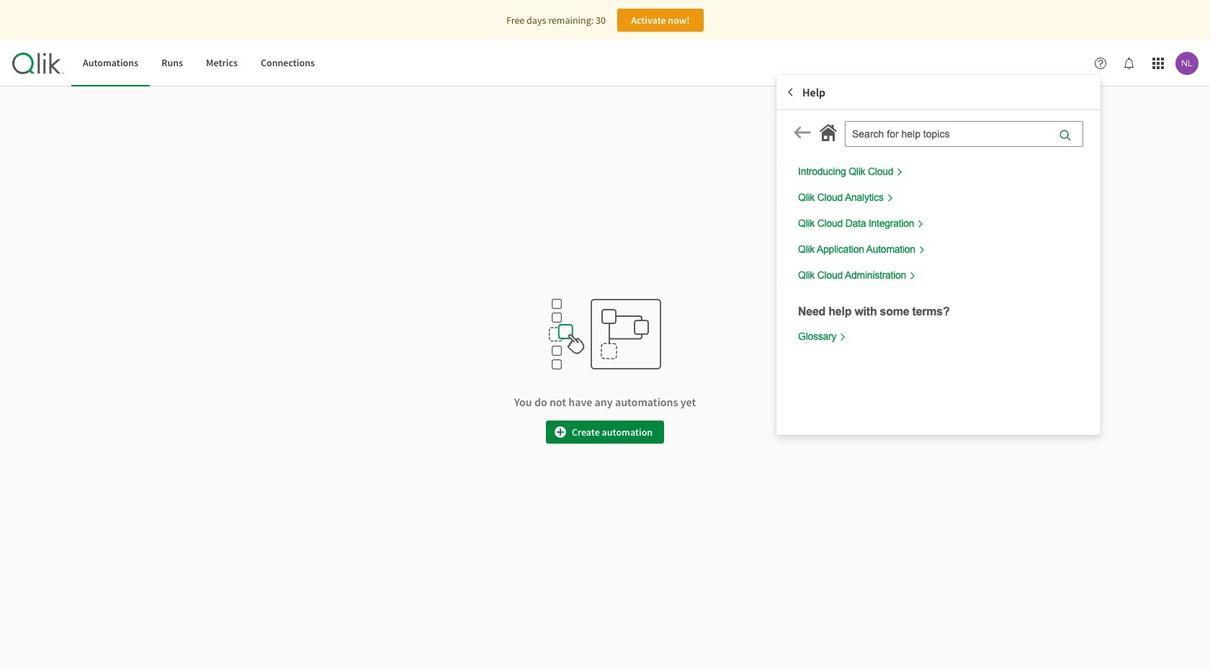 Task type: vqa. For each thing, say whether or not it's contained in the screenshot.
option
no



Task type: locate. For each thing, give the bounding box(es) containing it.
noah lott image
[[1176, 52, 1199, 75]]

group
[[777, 75, 1101, 435]]

tab list
[[71, 40, 326, 86]]



